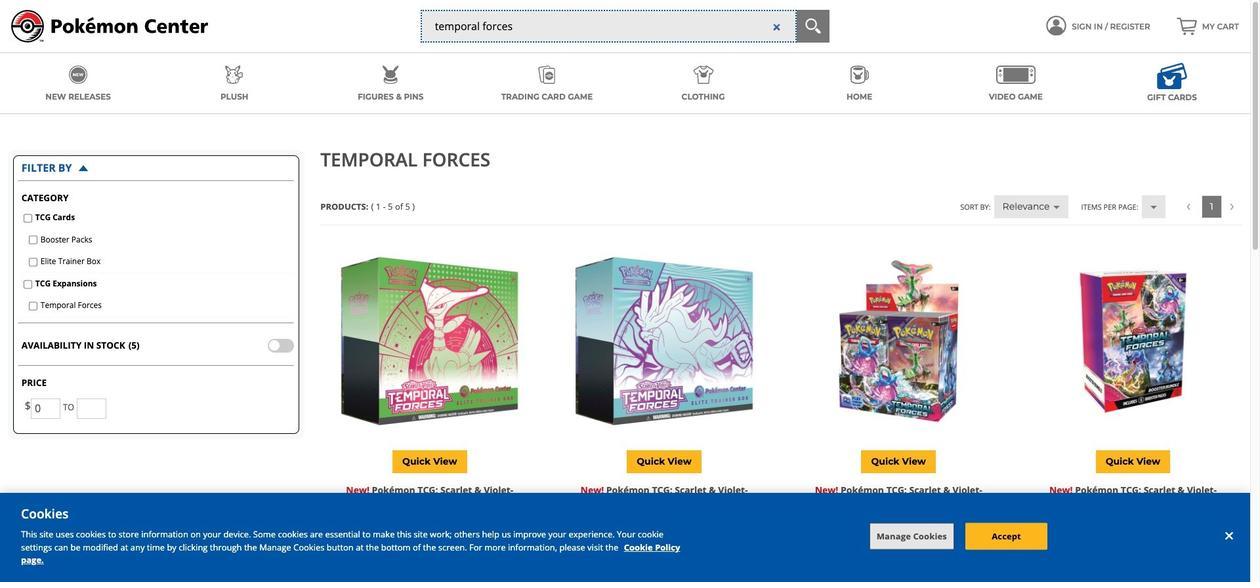 Task type: locate. For each thing, give the bounding box(es) containing it.
None checkbox
[[29, 257, 37, 267], [23, 279, 32, 290], [29, 301, 37, 312], [29, 257, 37, 267], [23, 279, 32, 290], [29, 301, 37, 312]]

None checkbox
[[23, 213, 32, 224], [29, 235, 37, 246], [23, 213, 32, 224], [29, 235, 37, 246]]

pokémon tcg: scarlet & violet-temporal forces booster bundle (6 packs) image
[[1030, 239, 1236, 445], [1030, 239, 1236, 445]]

None field
[[420, 10, 797, 43]]

Search Pikachu, Plush, T-Shirts... search field
[[420, 10, 797, 43]]

pokémon tcg: scarlet & violet-temporal forces booster display box (36 packs) image
[[796, 239, 1001, 445], [796, 239, 1001, 445]]

pokémon tcg: scarlet & violet-temporal forces pokémon center elite trainer box (walking wake) image
[[561, 239, 767, 445], [561, 239, 767, 445]]

pokémon tcg: scarlet & violet-temporal forces pokémon center elite trainer box (iron leaves) image
[[327, 239, 533, 445], [327, 239, 533, 445]]

menu
[[0, 53, 1250, 114]]

Maximum Price telephone field
[[77, 399, 106, 419]]

gift cards image
[[1102, 63, 1242, 90]]



Task type: vqa. For each thing, say whether or not it's contained in the screenshot.
selected  vc3GZ ICON
yes



Task type: describe. For each thing, give the bounding box(es) containing it.
search image
[[805, 18, 821, 34]]

Minimum Price telephone field
[[31, 399, 60, 419]]

cookies alert dialog
[[0, 493, 1250, 583]]

selected  vc3gz image
[[72, 162, 88, 175]]

pokémon center image
[[11, 10, 208, 43]]



